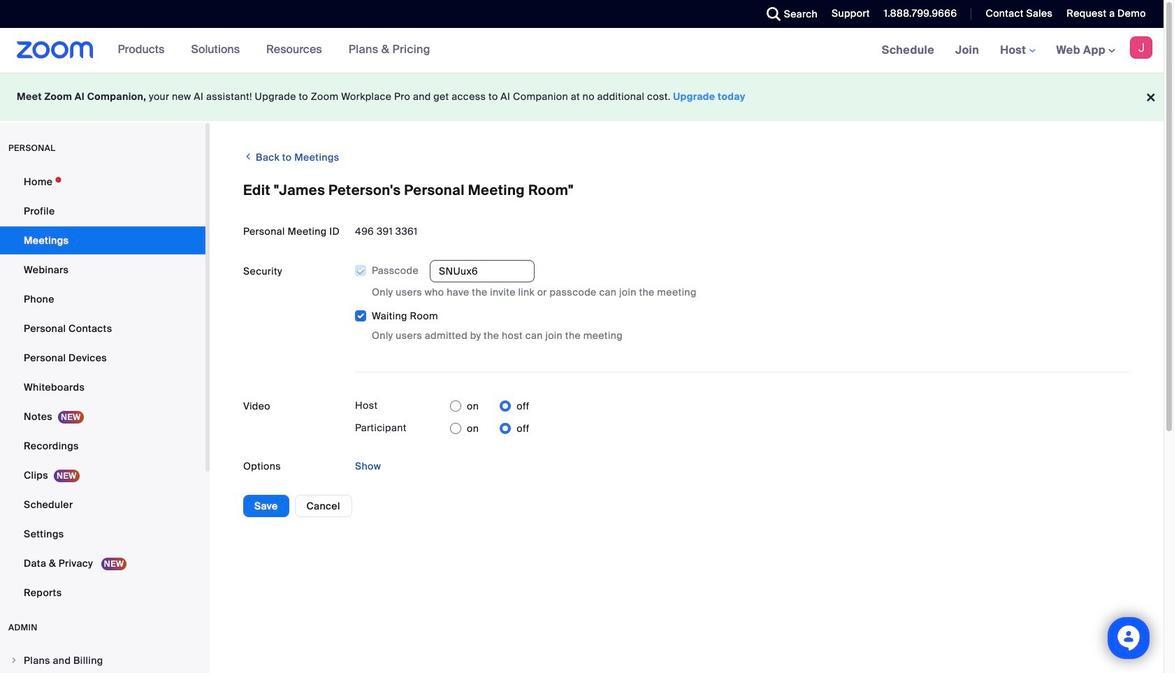 Task type: describe. For each thing, give the bounding box(es) containing it.
product information navigation
[[107, 28, 441, 73]]

meetings navigation
[[871, 28, 1164, 73]]

left image
[[243, 150, 253, 164]]



Task type: vqa. For each thing, say whether or not it's contained in the screenshot.
Zoom In icon
no



Task type: locate. For each thing, give the bounding box(es) containing it.
personal menu menu
[[0, 168, 205, 608]]

profile picture image
[[1130, 36, 1153, 59]]

group
[[354, 260, 1130, 343]]

zoom logo image
[[17, 41, 93, 59]]

1 option group from the top
[[450, 395, 530, 417]]

menu item
[[0, 647, 205, 673]]

option group
[[450, 395, 530, 417], [450, 417, 530, 440]]

2 option group from the top
[[450, 417, 530, 440]]

footer
[[0, 73, 1164, 121]]

right image
[[10, 656, 18, 665]]

banner
[[0, 28, 1164, 73]]

None text field
[[430, 260, 535, 283]]



